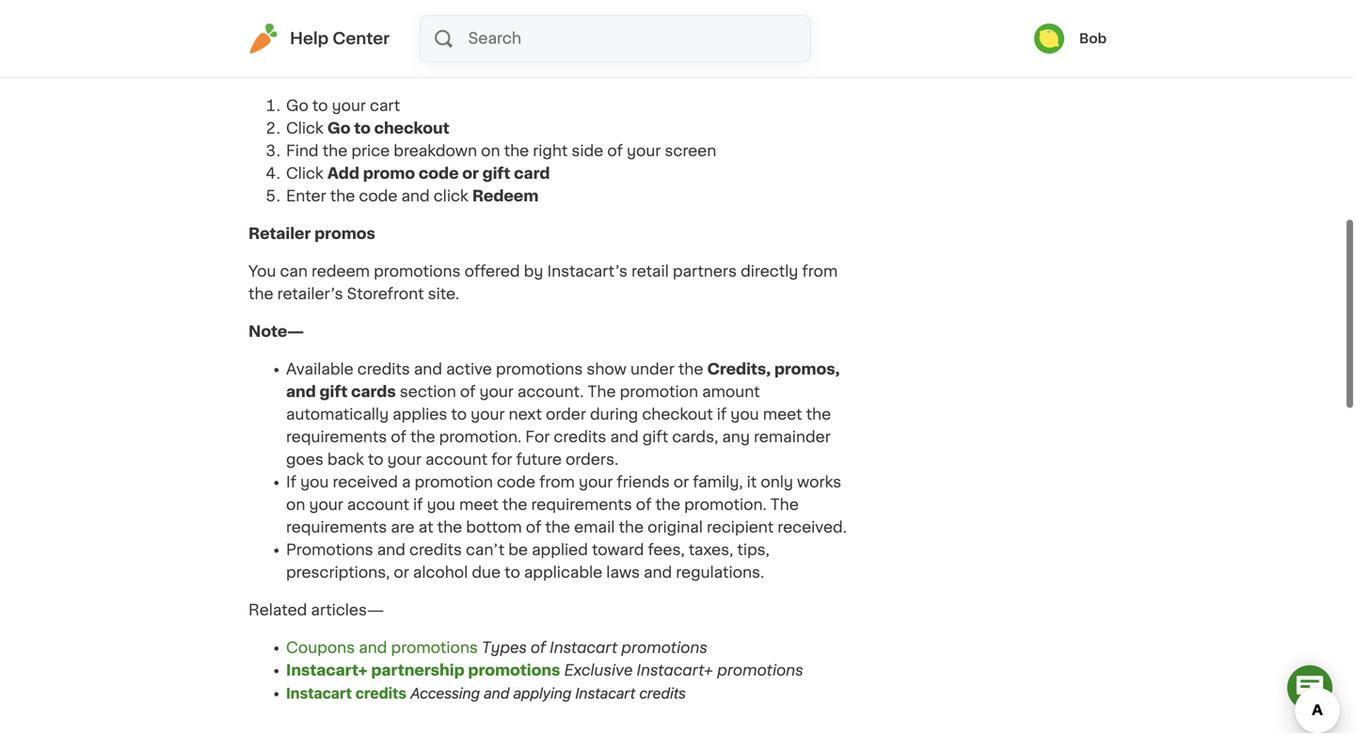 Task type: describe. For each thing, give the bounding box(es) containing it.
center
[[333, 31, 390, 47]]

family,
[[693, 475, 743, 490]]

available credits and active promotions show under the
[[286, 362, 707, 377]]

available
[[286, 362, 354, 377]]

to down "section" at bottom left
[[451, 407, 467, 422]]

right
[[533, 144, 568, 159]]

only
[[761, 475, 793, 490]]

applying
[[513, 684, 572, 702]]

back
[[327, 452, 364, 467]]

redeem inside add promo code or gift card enter the code and click redeem
[[472, 23, 539, 38]]

regulations.
[[676, 565, 764, 580]]

0 vertical spatial go
[[286, 99, 309, 114]]

recipient
[[707, 520, 774, 535]]

2 instacart+ from the left
[[637, 663, 714, 678]]

requirements inside section of your account. the promotion amount automatically applies to your next order during checkout if you meet the requirements of the promotion. for credits and gift cards, any remainder goes back to your account for future orders.
[[286, 430, 387, 445]]

accessing
[[411, 684, 480, 702]]

partnership
[[371, 663, 465, 678]]

the up promos
[[330, 189, 355, 204]]

section
[[400, 385, 456, 400]]

works
[[797, 475, 842, 490]]

if
[[286, 475, 296, 490]]

click inside add promo code or gift card enter the code and click redeem
[[434, 23, 469, 38]]

from inside if you received a promotion code from your friends or family, it only works on your account if you meet the requirements of the promotion. the requirements are at the bottom of the email the original recipient received.
[[539, 475, 575, 490]]

for
[[491, 452, 512, 467]]

price
[[351, 144, 390, 159]]

instacart+ partnership promotions link
[[286, 663, 560, 678]]

and inside section of your account. the promotion amount automatically applies to your next order during checkout if you meet the requirements of the promotion. for credits and gift cards, any remainder goes back to your account for future orders.
[[610, 430, 639, 445]]

coupons and promotions types of instacart promotions instacart+ partnership promotions exclusive instacart+ promotions
[[286, 641, 803, 678]]

credits, promos, and gift cards
[[286, 362, 840, 400]]

promotion. inside section of your account. the promotion amount automatically applies to your next order during checkout if you meet the requirements of the promotion. for credits and gift cards, any remainder goes back to your account for future orders.
[[439, 430, 522, 445]]

or inside if you received a promotion code from your friends or family, it only works on your account if you meet the requirements of the promotion. the requirements are at the bottom of the email the original recipient received.
[[674, 475, 689, 490]]

taxes,
[[689, 543, 734, 558]]

toward
[[592, 543, 644, 558]]

help center
[[290, 31, 390, 47]]

instacart's
[[547, 264, 628, 279]]

click inside go to your cart click go to checkout find the price breakdown on the right side of your screen click add promo code or gift card enter the code and click redeem
[[434, 189, 469, 204]]

alcohol
[[413, 565, 468, 580]]

the up 'toward'
[[619, 520, 644, 535]]

you
[[248, 264, 276, 279]]

if inside section of your account. the promotion amount automatically applies to your next order during checkout if you meet the requirements of the promotion. for credits and gift cards, any remainder goes back to your account for future orders.
[[717, 407, 727, 422]]

of inside go to your cart click go to checkout find the price breakdown on the right side of your screen click add promo code or gift card enter the code and click redeem
[[607, 144, 623, 159]]

can
[[280, 264, 308, 279]]

gift inside section of your account. the promotion amount automatically applies to your next order during checkout if you meet the requirements of the promotion. for credits and gift cards, any remainder goes back to your account for future orders.
[[643, 430, 668, 445]]

retailer
[[248, 227, 311, 242]]

instacart inside coupons and promotions types of instacart promotions instacart+ partnership promotions exclusive instacart+ promotions
[[550, 641, 618, 656]]

due to applicable laws and regulations.
[[472, 565, 764, 580]]

applied
[[532, 543, 588, 558]]

the inside add promo code or gift card enter the code and click redeem
[[330, 23, 355, 38]]

meet inside if you received a promotion code from your friends or family, it only works on your account if you meet the requirements of the promotion. the requirements are at the bottom of the email the original recipient received.
[[459, 498, 499, 513]]

instacart down coupons
[[286, 684, 352, 702]]

bob
[[1080, 32, 1107, 45]]

articles—
[[311, 603, 384, 618]]

card inside go to your cart click go to checkout find the price breakdown on the right side of your screen click add promo code or gift card enter the code and click redeem
[[514, 166, 550, 181]]

and inside coupons and promotions types of instacart promotions instacart+ partnership promotions exclusive instacart+ promotions
[[359, 641, 387, 656]]

accessing and applying instacart credits
[[411, 684, 686, 702]]

instacart.com link
[[293, 61, 410, 76]]

screen
[[665, 144, 717, 159]]

1 horizontal spatial you
[[427, 498, 455, 513]]

bottom
[[466, 520, 522, 535]]

find
[[286, 144, 319, 159]]

the right find
[[323, 144, 348, 159]]

checkout inside go to your cart click go to checkout find the price breakdown on the right side of your screen click add promo code or gift card enter the code and click redeem
[[374, 121, 450, 136]]

applicable
[[524, 565, 603, 580]]

side
[[572, 144, 604, 159]]

the left right
[[504, 144, 529, 159]]

your left the next
[[471, 407, 505, 422]]

help center link
[[248, 24, 390, 54]]

the up applied
[[545, 520, 570, 535]]

promotions and credits can't be applied toward fees, taxes, tips, prescriptions, or alcohol
[[286, 543, 770, 580]]

bob link
[[1034, 24, 1107, 54]]

directly
[[741, 264, 798, 279]]

1 click from the top
[[286, 121, 324, 136]]

redeem
[[312, 264, 370, 279]]

the down 'applies'
[[410, 430, 435, 445]]

and inside add promo code or gift card enter the code and click redeem
[[401, 23, 430, 38]]

your up "a"
[[387, 452, 422, 467]]

to up price
[[354, 121, 371, 136]]

credits inside section of your account. the promotion amount automatically applies to your next order during checkout if you meet the requirements of the promotion. for credits and gift cards, any remainder goes back to your account for future orders.
[[554, 430, 607, 445]]

if you received a promotion code from your friends or family, it only works on your account if you meet the requirements of the promotion. the requirements are at the bottom of the email the original recipient received.
[[286, 475, 847, 535]]

cards,
[[672, 430, 718, 445]]

your left screen on the top
[[627, 144, 661, 159]]

partners
[[673, 264, 737, 279]]

retailer's
[[277, 287, 343, 302]]

and down fees,
[[644, 565, 672, 580]]

retailer promos
[[248, 227, 375, 242]]

offered
[[465, 264, 520, 279]]

on inside go to your cart click go to checkout find the price breakdown on the right side of your screen click add promo code or gift card enter the code and click redeem
[[481, 144, 500, 159]]

active
[[446, 362, 492, 377]]

related articles—
[[248, 603, 384, 618]]

applies
[[393, 407, 447, 422]]

credits,
[[707, 362, 771, 377]]

2 click from the top
[[286, 166, 324, 181]]

received.
[[778, 520, 847, 535]]

of up be
[[526, 520, 542, 535]]

tips,
[[737, 543, 770, 558]]

and inside go to your cart click go to checkout find the price breakdown on the right side of your screen click add promo code or gift card enter the code and click redeem
[[401, 189, 430, 204]]

instacart credits
[[286, 684, 407, 702]]

of down 'applies'
[[391, 430, 407, 445]]

or inside go to your cart click go to checkout find the price breakdown on the right side of your screen click add promo code or gift card enter the code and click redeem
[[462, 166, 479, 181]]

note—
[[248, 324, 304, 339]]

types
[[482, 641, 527, 656]]

a
[[402, 475, 411, 490]]

and inside credits, promos, and gift cards
[[286, 385, 316, 400]]

gift inside credits, promos, and gift cards
[[320, 385, 348, 400]]

the up original
[[656, 498, 681, 513]]



Task type: locate. For each thing, give the bounding box(es) containing it.
0 horizontal spatial checkout
[[374, 121, 450, 136]]

your down the orders.
[[579, 475, 613, 490]]

promos
[[314, 227, 375, 242]]

1 vertical spatial click
[[286, 166, 324, 181]]

prescriptions,
[[286, 565, 390, 580]]

and left applying
[[484, 684, 510, 702]]

0 vertical spatial promotion
[[620, 385, 698, 400]]

0 vertical spatial you
[[731, 407, 759, 422]]

your down the available credits and active promotions show under the
[[480, 385, 514, 400]]

go down instacart.com link
[[327, 121, 351, 136]]

0 vertical spatial promotion.
[[439, 430, 522, 445]]

account down the received
[[347, 498, 409, 513]]

enter inside go to your cart click go to checkout find the price breakdown on the right side of your screen click add promo code or gift card enter the code and click redeem
[[286, 189, 326, 204]]

the
[[588, 385, 616, 400], [771, 498, 799, 513]]

or
[[452, 1, 468, 16], [462, 166, 479, 181], [674, 475, 689, 490], [394, 565, 409, 580]]

on down the if
[[286, 498, 305, 513]]

breakdown
[[394, 144, 477, 159]]

instacart up exclusive
[[550, 641, 618, 656]]

can't
[[466, 543, 505, 558]]

at
[[419, 520, 433, 535]]

0 horizontal spatial instacart+
[[286, 663, 368, 678]]

the
[[330, 23, 355, 38], [323, 144, 348, 159], [504, 144, 529, 159], [330, 189, 355, 204], [248, 287, 274, 302], [678, 362, 703, 377], [806, 407, 831, 422], [410, 430, 435, 445], [502, 498, 527, 513], [656, 498, 681, 513], [437, 520, 462, 535], [545, 520, 570, 535], [619, 520, 644, 535]]

0 horizontal spatial go
[[286, 99, 309, 114]]

1 vertical spatial promotion.
[[684, 498, 767, 513]]

add down price
[[327, 166, 360, 181]]

user avatar image
[[1034, 24, 1064, 54]]

0 vertical spatial click
[[434, 23, 469, 38]]

1 horizontal spatial instacart+
[[637, 663, 714, 678]]

coupons and promotions link
[[286, 641, 478, 656]]

goes
[[286, 452, 324, 467]]

your down the received
[[309, 498, 343, 513]]

checkout up breakdown
[[374, 121, 450, 136]]

0 vertical spatial click
[[286, 121, 324, 136]]

0 vertical spatial the
[[588, 385, 616, 400]]

click right center
[[434, 23, 469, 38]]

2 horizontal spatial you
[[731, 407, 759, 422]]

promotions
[[286, 543, 373, 558]]

account.
[[518, 385, 584, 400]]

1 horizontal spatial from
[[802, 264, 838, 279]]

1 vertical spatial if
[[413, 498, 423, 513]]

promos,
[[774, 362, 840, 377]]

click
[[434, 23, 469, 38], [434, 189, 469, 204]]

the down you
[[248, 287, 274, 302]]

on inside if you received a promotion code from your friends or family, it only works on your account if you meet the requirements of the promotion. the requirements are at the bottom of the email the original recipient received.
[[286, 498, 305, 513]]

1 vertical spatial you
[[300, 475, 329, 490]]

promo up center
[[352, 1, 405, 16]]

section of your account. the promotion amount automatically applies to your next order during checkout if you meet the requirements of the promotion. for credits and gift cards, any remainder goes back to your account for future orders.
[[286, 385, 831, 467]]

the right 'under'
[[678, 362, 703, 377]]

add up help center
[[317, 1, 349, 16]]

instacart+ right exclusive
[[637, 663, 714, 678]]

you
[[731, 407, 759, 422], [300, 475, 329, 490], [427, 498, 455, 513]]

promotion right "a"
[[415, 475, 493, 490]]

1 vertical spatial meet
[[459, 498, 499, 513]]

promo
[[352, 1, 405, 16], [363, 166, 415, 181]]

the up remainder
[[806, 407, 831, 422]]

received
[[333, 475, 398, 490]]

of down the friends
[[636, 498, 652, 513]]

promo inside add promo code or gift card enter the code and click redeem
[[352, 1, 405, 16]]

0 vertical spatial card
[[503, 1, 539, 16]]

and up "section" at bottom left
[[414, 362, 442, 377]]

you can redeem promotions offered by instacart's retail partners directly from the retailer's storefront site.
[[248, 264, 838, 302]]

0 horizontal spatial account
[[347, 498, 409, 513]]

or inside add promo code or gift card enter the code and click redeem
[[452, 1, 468, 16]]

checkout inside section of your account. the promotion amount automatically applies to your next order during checkout if you meet the requirements of the promotion. for credits and gift cards, any remainder goes back to your account for future orders.
[[642, 407, 713, 422]]

go to your cart click go to checkout find the price breakdown on the right side of your screen click add promo code or gift card enter the code and click redeem
[[286, 99, 717, 204]]

card inside add promo code or gift card enter the code and click redeem
[[503, 1, 539, 16]]

if
[[717, 407, 727, 422], [413, 498, 423, 513]]

1 instacart+ from the left
[[286, 663, 368, 678]]

help
[[290, 31, 329, 47]]

click down breakdown
[[434, 189, 469, 204]]

promotions inside you can redeem promotions offered by instacart's retail partners directly from the retailer's storefront site.
[[374, 264, 461, 279]]

the inside if you received a promotion code from your friends or family, it only works on your account if you meet the requirements of the promotion. the requirements are at the bottom of the email the original recipient received.
[[771, 498, 799, 513]]

if down amount
[[717, 407, 727, 422]]

enter inside add promo code or gift card enter the code and click redeem
[[286, 23, 326, 38]]

2 click from the top
[[434, 189, 469, 204]]

0 vertical spatial redeem
[[472, 23, 539, 38]]

click up find
[[286, 121, 324, 136]]

from
[[802, 264, 838, 279], [539, 475, 575, 490]]

meet up remainder
[[763, 407, 802, 422]]

on right breakdown
[[481, 144, 500, 159]]

from inside you can redeem promotions offered by instacart's retail partners directly from the retailer's storefront site.
[[802, 264, 838, 279]]

2 vertical spatial requirements
[[286, 520, 387, 535]]

gift inside add promo code or gift card enter the code and click redeem
[[472, 1, 500, 16]]

enter right instacart image
[[286, 23, 326, 38]]

redeem
[[472, 23, 539, 38], [472, 189, 539, 204]]

exclusive
[[564, 663, 633, 678]]

go
[[286, 99, 309, 114], [327, 121, 351, 136]]

you up the at
[[427, 498, 455, 513]]

the inside you can redeem promotions offered by instacart's retail partners directly from the retailer's storefront site.
[[248, 287, 274, 302]]

1 vertical spatial enter
[[286, 189, 326, 204]]

0 vertical spatial account
[[425, 452, 488, 467]]

add inside go to your cart click go to checkout find the price breakdown on the right side of your screen click add promo code or gift card enter the code and click redeem
[[327, 166, 360, 181]]

of down active
[[460, 385, 476, 400]]

and down breakdown
[[401, 189, 430, 204]]

instacart image
[[248, 24, 279, 54]]

0 vertical spatial from
[[802, 264, 838, 279]]

promotion. inside if you received a promotion code from your friends or family, it only works on your account if you meet the requirements of the promotion. the requirements are at the bottom of the email the original recipient received.
[[684, 498, 767, 513]]

1 horizontal spatial if
[[717, 407, 727, 422]]

account inside section of your account. the promotion amount automatically applies to your next order during checkout if you meet the requirements of the promotion. for credits and gift cards, any remainder goes back to your account for future orders.
[[425, 452, 488, 467]]

1 vertical spatial requirements
[[531, 498, 632, 513]]

show
[[587, 362, 627, 377]]

account inside if you received a promotion code from your friends or family, it only works on your account if you meet the requirements of the promotion. the requirements are at the bottom of the email the original recipient received.
[[347, 498, 409, 513]]

to
[[312, 99, 328, 114], [354, 121, 371, 136], [451, 407, 467, 422], [368, 452, 384, 467], [505, 565, 520, 580]]

code inside if you received a promotion code from your friends or family, it only works on your account if you meet the requirements of the promotion. the requirements are at the bottom of the email the original recipient received.
[[497, 475, 536, 490]]

0 vertical spatial promo
[[352, 1, 405, 16]]

to up the received
[[368, 452, 384, 467]]

promo down price
[[363, 166, 415, 181]]

account left for
[[425, 452, 488, 467]]

and down available
[[286, 385, 316, 400]]

future
[[516, 452, 562, 467]]

the right the at
[[437, 520, 462, 535]]

coupons
[[286, 641, 355, 656]]

from down future
[[539, 475, 575, 490]]

1 click from the top
[[434, 23, 469, 38]]

the up bottom
[[502, 498, 527, 513]]

cart
[[370, 99, 400, 114]]

storefront
[[347, 287, 424, 302]]

to down be
[[505, 565, 520, 580]]

0 vertical spatial add
[[317, 1, 349, 16]]

requirements
[[286, 430, 387, 445], [531, 498, 632, 513], [286, 520, 387, 535]]

meet up bottom
[[459, 498, 499, 513]]

Search search field
[[466, 16, 810, 61]]

and down during
[[610, 430, 639, 445]]

1 horizontal spatial meet
[[763, 407, 802, 422]]

next
[[509, 407, 542, 422]]

orders.
[[566, 452, 619, 467]]

0 vertical spatial checkout
[[374, 121, 450, 136]]

promotion.
[[439, 430, 522, 445], [684, 498, 767, 513]]

original
[[648, 520, 703, 535]]

1 vertical spatial go
[[327, 121, 351, 136]]

1 horizontal spatial account
[[425, 452, 488, 467]]

you up any
[[731, 407, 759, 422]]

the down only
[[771, 498, 799, 513]]

1 vertical spatial promotion
[[415, 475, 493, 490]]

promo inside go to your cart click go to checkout find the price breakdown on the right side of your screen click add promo code or gift card enter the code and click redeem
[[363, 166, 415, 181]]

of right side
[[607, 144, 623, 159]]

redeem inside go to your cart click go to checkout find the price breakdown on the right side of your screen click add promo code or gift card enter the code and click redeem
[[472, 189, 539, 204]]

promotion. down family,
[[684, 498, 767, 513]]

fees,
[[648, 543, 685, 558]]

click
[[286, 121, 324, 136], [286, 166, 324, 181]]

checkout up cards,
[[642, 407, 713, 422]]

be
[[509, 543, 528, 558]]

of right types
[[531, 641, 546, 656]]

if up the at
[[413, 498, 423, 513]]

gift
[[472, 1, 500, 16], [482, 166, 511, 181], [320, 385, 348, 400], [643, 430, 668, 445]]

and right center
[[401, 23, 430, 38]]

0 vertical spatial meet
[[763, 407, 802, 422]]

code
[[408, 1, 448, 16], [359, 23, 398, 38], [419, 166, 459, 181], [359, 189, 398, 204], [497, 475, 536, 490]]

1 horizontal spatial go
[[327, 121, 351, 136]]

add promo code or gift card enter the code and click redeem
[[286, 1, 539, 38]]

1 vertical spatial promo
[[363, 166, 415, 181]]

for
[[525, 430, 550, 445]]

2 vertical spatial you
[[427, 498, 455, 513]]

gift inside go to your cart click go to checkout find the price breakdown on the right side of your screen click add promo code or gift card enter the code and click redeem
[[482, 166, 511, 181]]

go up find
[[286, 99, 309, 114]]

1 horizontal spatial promotion
[[620, 385, 698, 400]]

the right help
[[330, 23, 355, 38]]

to up find
[[312, 99, 328, 114]]

1 vertical spatial the
[[771, 498, 799, 513]]

email
[[574, 520, 615, 535]]

0 horizontal spatial meet
[[459, 498, 499, 513]]

1 redeem from the top
[[472, 23, 539, 38]]

of
[[607, 144, 623, 159], [460, 385, 476, 400], [391, 430, 407, 445], [636, 498, 652, 513], [526, 520, 542, 535], [531, 641, 546, 656]]

of inside coupons and promotions types of instacart promotions instacart+ partnership promotions exclusive instacart+ promotions
[[531, 641, 546, 656]]

1 horizontal spatial on
[[481, 144, 500, 159]]

add inside add promo code or gift card enter the code and click redeem
[[317, 1, 349, 16]]

0 vertical spatial if
[[717, 407, 727, 422]]

2 redeem from the top
[[472, 189, 539, 204]]

0 horizontal spatial the
[[588, 385, 616, 400]]

1 vertical spatial checkout
[[642, 407, 713, 422]]

0 horizontal spatial promotion.
[[439, 430, 522, 445]]

promotion down 'under'
[[620, 385, 698, 400]]

promotion. up for
[[439, 430, 522, 445]]

1 vertical spatial card
[[514, 166, 550, 181]]

on
[[481, 144, 500, 159], [286, 498, 305, 513]]

promotion
[[620, 385, 698, 400], [415, 475, 493, 490]]

0 horizontal spatial promotion
[[415, 475, 493, 490]]

and
[[401, 23, 430, 38], [401, 189, 430, 204], [414, 362, 442, 377], [286, 385, 316, 400], [610, 430, 639, 445], [377, 543, 406, 558], [644, 565, 672, 580], [359, 641, 387, 656], [484, 684, 510, 702]]

instacart+ down coupons
[[286, 663, 368, 678]]

enter
[[286, 23, 326, 38], [286, 189, 326, 204]]

1 vertical spatial click
[[434, 189, 469, 204]]

the down show
[[588, 385, 616, 400]]

account
[[425, 452, 488, 467], [347, 498, 409, 513]]

are
[[391, 520, 415, 535]]

meet inside section of your account. the promotion amount automatically applies to your next order during checkout if you meet the requirements of the promotion. for credits and gift cards, any remainder goes back to your account for future orders.
[[763, 407, 802, 422]]

1 vertical spatial account
[[347, 498, 409, 513]]

cards
[[351, 385, 396, 400]]

0 vertical spatial requirements
[[286, 430, 387, 445]]

1 horizontal spatial the
[[771, 498, 799, 513]]

1 vertical spatial on
[[286, 498, 305, 513]]

1 horizontal spatial checkout
[[642, 407, 713, 422]]

promotion inside section of your account. the promotion amount automatically applies to your next order during checkout if you meet the requirements of the promotion. for credits and gift cards, any remainder goes back to your account for future orders.
[[620, 385, 698, 400]]

if inside if you received a promotion code from your friends or family, it only works on your account if you meet the requirements of the promotion. the requirements are at the bottom of the email the original recipient received.
[[413, 498, 423, 513]]

and inside promotions and credits can't be applied toward fees, taxes, tips, prescriptions, or alcohol
[[377, 543, 406, 558]]

click down find
[[286, 166, 324, 181]]

by
[[524, 264, 543, 279]]

and down articles— on the left
[[359, 641, 387, 656]]

instacart.com
[[293, 61, 410, 76]]

due
[[472, 565, 501, 580]]

your left cart
[[332, 99, 366, 114]]

you inside section of your account. the promotion amount automatically applies to your next order during checkout if you meet the requirements of the promotion. for credits and gift cards, any remainder goes back to your account for future orders.
[[731, 407, 759, 422]]

meet
[[763, 407, 802, 422], [459, 498, 499, 513]]

1 vertical spatial from
[[539, 475, 575, 490]]

any
[[722, 430, 750, 445]]

credits inside promotions and credits can't be applied toward fees, taxes, tips, prescriptions, or alcohol
[[409, 543, 462, 558]]

1 horizontal spatial promotion.
[[684, 498, 767, 513]]

from right "directly"
[[802, 264, 838, 279]]

0 vertical spatial enter
[[286, 23, 326, 38]]

instacart
[[550, 641, 618, 656], [286, 684, 352, 702], [576, 684, 636, 702]]

you right the if
[[300, 475, 329, 490]]

site.
[[428, 287, 460, 302]]

remainder
[[754, 430, 831, 445]]

requirements up the promotions
[[286, 520, 387, 535]]

0 horizontal spatial if
[[413, 498, 423, 513]]

enter up retailer promos
[[286, 189, 326, 204]]

or inside promotions and credits can't be applied toward fees, taxes, tips, prescriptions, or alcohol
[[394, 565, 409, 580]]

0 horizontal spatial from
[[539, 475, 575, 490]]

1 vertical spatial redeem
[[472, 189, 539, 204]]

instacart down exclusive
[[576, 684, 636, 702]]

1 enter from the top
[[286, 23, 326, 38]]

related
[[248, 603, 307, 618]]

during
[[590, 407, 638, 422]]

the inside section of your account. the promotion amount automatically applies to your next order during checkout if you meet the requirements of the promotion. for credits and gift cards, any remainder goes back to your account for future orders.
[[588, 385, 616, 400]]

promotion inside if you received a promotion code from your friends or family, it only works on your account if you meet the requirements of the promotion. the requirements are at the bottom of the email the original recipient received.
[[415, 475, 493, 490]]

0 horizontal spatial you
[[300, 475, 329, 490]]

amount
[[702, 385, 760, 400]]

and down are
[[377, 543, 406, 558]]

automatically
[[286, 407, 389, 422]]

under
[[631, 362, 675, 377]]

requirements up the email
[[531, 498, 632, 513]]

0 vertical spatial on
[[481, 144, 500, 159]]

requirements down automatically
[[286, 430, 387, 445]]

1 vertical spatial add
[[327, 166, 360, 181]]

2 enter from the top
[[286, 189, 326, 204]]

retail
[[632, 264, 669, 279]]

0 horizontal spatial on
[[286, 498, 305, 513]]



Task type: vqa. For each thing, say whether or not it's contained in the screenshot.
Enter within the Go to your cart Click Go to checkout Find the price breakdown on the right side of your screen Click Add promo code or gift card Enter the code and click Redeem
yes



